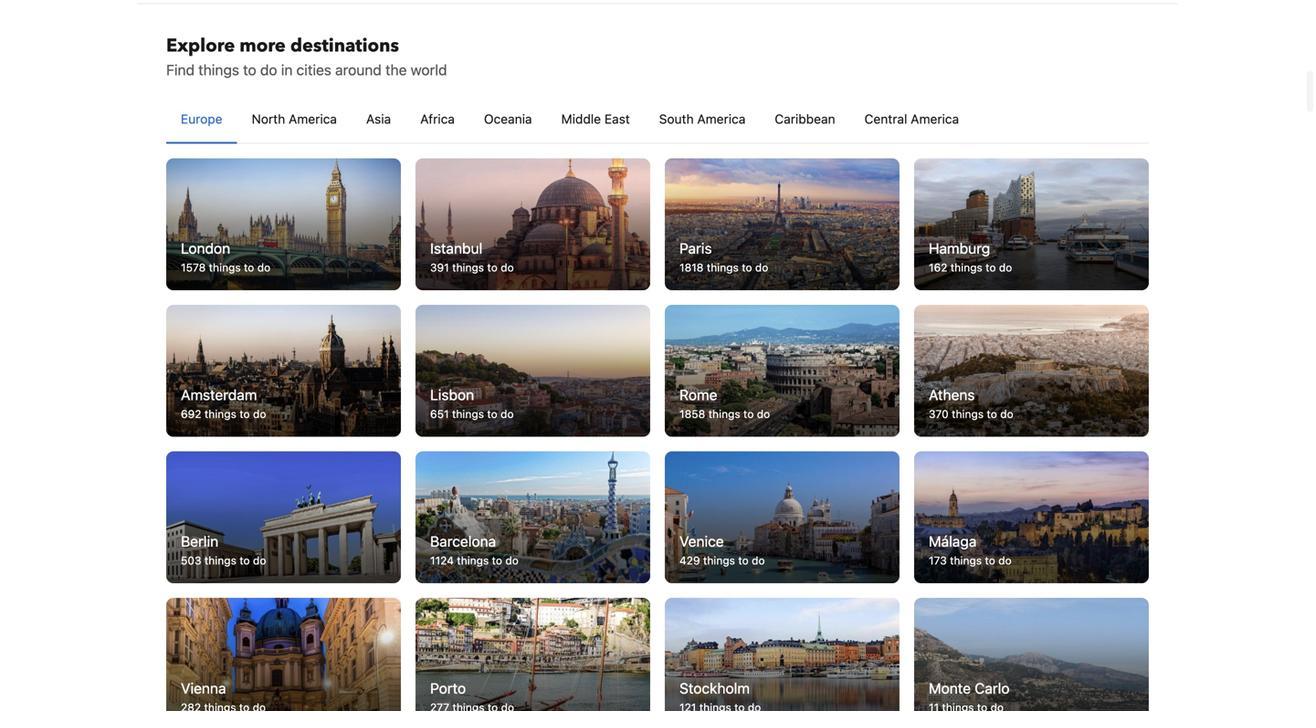 Task type: locate. For each thing, give the bounding box(es) containing it.
do right 651
[[501, 408, 514, 421]]

things right 1858
[[708, 408, 740, 421]]

europe
[[181, 111, 222, 126]]

692
[[181, 408, 201, 421]]

do right 1858
[[757, 408, 770, 421]]

things inside lisbon 651 things to do
[[452, 408, 484, 421]]

to down amsterdam
[[240, 408, 250, 421]]

do inside london 1578 things to do
[[257, 261, 271, 274]]

america right 'south'
[[697, 111, 746, 126]]

to inside lisbon 651 things to do
[[487, 408, 498, 421]]

central america button
[[850, 95, 974, 143]]

london 1578 things to do
[[181, 240, 271, 274]]

1 horizontal spatial america
[[697, 111, 746, 126]]

explore more destinations find things to do in cities around the world
[[166, 33, 447, 78]]

porto
[[430, 680, 466, 697]]

do for berlin
[[253, 554, 266, 567]]

do
[[260, 61, 277, 78], [257, 261, 271, 274], [501, 261, 514, 274], [755, 261, 768, 274], [999, 261, 1012, 274], [253, 408, 266, 421], [501, 408, 514, 421], [757, 408, 770, 421], [1000, 408, 1013, 421], [253, 554, 266, 567], [505, 554, 519, 567], [752, 554, 765, 567], [998, 554, 1012, 567]]

things inside 'berlin 503 things to do'
[[204, 554, 236, 567]]

do right 503
[[253, 554, 266, 567]]

berlin image
[[166, 452, 401, 584]]

more
[[240, 33, 286, 58]]

amsterdam 692 things to do
[[181, 386, 266, 421]]

america right central
[[911, 111, 959, 126]]

rome
[[680, 386, 717, 404]]

things inside "athens 370 things to do"
[[952, 408, 984, 421]]

things inside london 1578 things to do
[[209, 261, 241, 274]]

to inside london 1578 things to do
[[244, 261, 254, 274]]

vienna
[[181, 680, 226, 697]]

to right 370
[[987, 408, 997, 421]]

do for barcelona
[[505, 554, 519, 567]]

1858
[[680, 408, 705, 421]]

things down athens
[[952, 408, 984, 421]]

429
[[680, 554, 700, 567]]

stockholm image
[[665, 598, 900, 711]]

things down barcelona
[[457, 554, 489, 567]]

things
[[198, 61, 239, 78], [209, 261, 241, 274], [452, 261, 484, 274], [707, 261, 739, 274], [951, 261, 983, 274], [204, 408, 236, 421], [452, 408, 484, 421], [708, 408, 740, 421], [952, 408, 984, 421], [204, 554, 236, 567], [457, 554, 489, 567], [703, 554, 735, 567], [950, 554, 982, 567]]

3 america from the left
[[911, 111, 959, 126]]

do right 429
[[752, 554, 765, 567]]

america for north america
[[289, 111, 337, 126]]

lisbon image
[[416, 305, 650, 437]]

things inside barcelona 1124 things to do
[[457, 554, 489, 567]]

tab list
[[166, 95, 1149, 145]]

1 america from the left
[[289, 111, 337, 126]]

things for amsterdam
[[204, 408, 236, 421]]

athens 370 things to do
[[929, 386, 1013, 421]]

lisbon
[[430, 386, 474, 404]]

503
[[181, 554, 201, 567]]

rome image
[[665, 305, 900, 437]]

málaga 173 things to do
[[929, 533, 1012, 567]]

things inside hamburg 162 things to do
[[951, 261, 983, 274]]

berlin 503 things to do
[[181, 533, 266, 567]]

london image
[[166, 158, 401, 290]]

oceania button
[[469, 95, 547, 143]]

things inside amsterdam 692 things to do
[[204, 408, 236, 421]]

america for south america
[[697, 111, 746, 126]]

do inside "athens 370 things to do"
[[1000, 408, 1013, 421]]

central america
[[865, 111, 959, 126]]

things down lisbon
[[452, 408, 484, 421]]

to
[[243, 61, 256, 78], [244, 261, 254, 274], [487, 261, 498, 274], [742, 261, 752, 274], [986, 261, 996, 274], [240, 408, 250, 421], [487, 408, 498, 421], [743, 408, 754, 421], [987, 408, 997, 421], [239, 554, 250, 567], [492, 554, 502, 567], [738, 554, 749, 567], [985, 554, 995, 567]]

to right 651
[[487, 408, 498, 421]]

to right 1858
[[743, 408, 754, 421]]

istanbul
[[430, 240, 482, 257]]

0 horizontal spatial america
[[289, 111, 337, 126]]

to inside málaga 173 things to do
[[985, 554, 995, 567]]

to inside rome 1858 things to do
[[743, 408, 754, 421]]

do right 1578
[[257, 261, 271, 274]]

do right the 391 at left top
[[501, 261, 514, 274]]

london
[[181, 240, 230, 257]]

north america button
[[237, 95, 352, 143]]

do inside istanbul 391 things to do
[[501, 261, 514, 274]]

do inside rome 1858 things to do
[[757, 408, 770, 421]]

to right "173"
[[985, 554, 995, 567]]

things for berlin
[[204, 554, 236, 567]]

do for london
[[257, 261, 271, 274]]

america right north
[[289, 111, 337, 126]]

istanbul image
[[416, 158, 650, 290]]

barcelona
[[430, 533, 496, 550]]

to inside venice 429 things to do
[[738, 554, 749, 567]]

to for amsterdam
[[240, 408, 250, 421]]

do left in
[[260, 61, 277, 78]]

to for lisbon
[[487, 408, 498, 421]]

things down málaga
[[950, 554, 982, 567]]

things inside málaga 173 things to do
[[950, 554, 982, 567]]

to inside paris 1818 things to do
[[742, 261, 752, 274]]

berlin
[[181, 533, 218, 550]]

do inside hamburg 162 things to do
[[999, 261, 1012, 274]]

things down istanbul
[[452, 261, 484, 274]]

things inside istanbul 391 things to do
[[452, 261, 484, 274]]

do right 1818
[[755, 261, 768, 274]]

asia button
[[352, 95, 406, 143]]

to inside barcelona 1124 things to do
[[492, 554, 502, 567]]

651
[[430, 408, 449, 421]]

1124
[[430, 554, 454, 567]]

amsterdam
[[181, 386, 257, 404]]

do down amsterdam
[[253, 408, 266, 421]]

vienna image
[[166, 598, 401, 711]]

do inside barcelona 1124 things to do
[[505, 554, 519, 567]]

paris image
[[665, 158, 900, 290]]

do inside lisbon 651 things to do
[[501, 408, 514, 421]]

around
[[335, 61, 382, 78]]

to right 1578
[[244, 261, 254, 274]]

do inside paris 1818 things to do
[[755, 261, 768, 274]]

do right 370
[[1000, 408, 1013, 421]]

do right 1124
[[505, 554, 519, 567]]

things down amsterdam
[[204, 408, 236, 421]]

athens
[[929, 386, 975, 404]]

to right 1818
[[742, 261, 752, 274]]

do for rome
[[757, 408, 770, 421]]

to right 429
[[738, 554, 749, 567]]

amsterdam image
[[166, 305, 401, 437]]

173
[[929, 554, 947, 567]]

to inside "athens 370 things to do"
[[987, 408, 997, 421]]

to down barcelona
[[492, 554, 502, 567]]

to right the 391 at left top
[[487, 261, 498, 274]]

america
[[289, 111, 337, 126], [697, 111, 746, 126], [911, 111, 959, 126]]

things inside paris 1818 things to do
[[707, 261, 739, 274]]

do for athens
[[1000, 408, 1013, 421]]

do right 162
[[999, 261, 1012, 274]]

things down berlin
[[204, 554, 236, 567]]

istanbul 391 things to do
[[430, 240, 514, 274]]

things right 1818
[[707, 261, 739, 274]]

to inside istanbul 391 things to do
[[487, 261, 498, 274]]

things for málaga
[[950, 554, 982, 567]]

to inside 'berlin 503 things to do'
[[239, 554, 250, 567]]

do for istanbul
[[501, 261, 514, 274]]

things inside venice 429 things to do
[[703, 554, 735, 567]]

hamburg 162 things to do
[[929, 240, 1012, 274]]

do for hamburg
[[999, 261, 1012, 274]]

things down london
[[209, 261, 241, 274]]

caribbean button
[[760, 95, 850, 143]]

south
[[659, 111, 694, 126]]

do inside venice 429 things to do
[[752, 554, 765, 567]]

destinations
[[290, 33, 399, 58]]

to for málaga
[[985, 554, 995, 567]]

to inside hamburg 162 things to do
[[986, 261, 996, 274]]

barcelona image
[[416, 452, 650, 584]]

do for lisbon
[[501, 408, 514, 421]]

do right "173"
[[998, 554, 1012, 567]]

2 horizontal spatial america
[[911, 111, 959, 126]]

things for hamburg
[[951, 261, 983, 274]]

things down explore
[[198, 61, 239, 78]]

venice
[[680, 533, 724, 550]]

2 america from the left
[[697, 111, 746, 126]]

things inside rome 1858 things to do
[[708, 408, 740, 421]]

things down venice on the right bottom of the page
[[703, 554, 735, 567]]

middle east
[[561, 111, 630, 126]]

monte
[[929, 680, 971, 697]]

porto link
[[416, 598, 650, 711]]

to for london
[[244, 261, 254, 274]]

to inside amsterdam 692 things to do
[[240, 408, 250, 421]]

391
[[430, 261, 449, 274]]

do inside málaga 173 things to do
[[998, 554, 1012, 567]]

europe button
[[166, 95, 237, 143]]

north
[[252, 111, 285, 126]]

to inside explore more destinations find things to do in cities around the world
[[243, 61, 256, 78]]

do inside amsterdam 692 things to do
[[253, 408, 266, 421]]

explore
[[166, 33, 235, 58]]

to down hamburg
[[986, 261, 996, 274]]

to right 503
[[239, 554, 250, 567]]

porto image
[[416, 598, 650, 711]]

things down hamburg
[[951, 261, 983, 274]]

to down more
[[243, 61, 256, 78]]

do inside 'berlin 503 things to do'
[[253, 554, 266, 567]]



Task type: describe. For each thing, give the bounding box(es) containing it.
tab list containing europe
[[166, 95, 1149, 145]]

stockholm
[[680, 680, 750, 697]]

vienna link
[[166, 598, 401, 711]]

north america
[[252, 111, 337, 126]]

things for barcelona
[[457, 554, 489, 567]]

cities
[[296, 61, 331, 78]]

málaga image
[[914, 452, 1149, 584]]

things inside explore more destinations find things to do in cities around the world
[[198, 61, 239, 78]]

rome 1858 things to do
[[680, 386, 770, 421]]

carlo
[[975, 680, 1010, 697]]

oceania
[[484, 111, 532, 126]]

middle
[[561, 111, 601, 126]]

to for paris
[[742, 261, 752, 274]]

athens image
[[914, 305, 1149, 437]]

lisbon 651 things to do
[[430, 386, 514, 421]]

things for paris
[[707, 261, 739, 274]]

find
[[166, 61, 195, 78]]

málaga
[[929, 533, 977, 550]]

south america
[[659, 111, 746, 126]]

do for amsterdam
[[253, 408, 266, 421]]

world
[[411, 61, 447, 78]]

do for málaga
[[998, 554, 1012, 567]]

caribbean
[[775, 111, 835, 126]]

things for istanbul
[[452, 261, 484, 274]]

venice image
[[665, 452, 900, 584]]

east
[[605, 111, 630, 126]]

venice 429 things to do
[[680, 533, 765, 567]]

to for rome
[[743, 408, 754, 421]]

middle east button
[[547, 95, 645, 143]]

paris
[[680, 240, 712, 257]]

paris 1818 things to do
[[680, 240, 768, 274]]

do inside explore more destinations find things to do in cities around the world
[[260, 61, 277, 78]]

to for barcelona
[[492, 554, 502, 567]]

in
[[281, 61, 293, 78]]

to for athens
[[987, 408, 997, 421]]

the
[[385, 61, 407, 78]]

asia
[[366, 111, 391, 126]]

1578
[[181, 261, 206, 274]]

do for venice
[[752, 554, 765, 567]]

central
[[865, 111, 907, 126]]

barcelona 1124 things to do
[[430, 533, 519, 567]]

things for rome
[[708, 408, 740, 421]]

things for athens
[[952, 408, 984, 421]]

things for venice
[[703, 554, 735, 567]]

things for lisbon
[[452, 408, 484, 421]]

south america button
[[645, 95, 760, 143]]

162
[[929, 261, 948, 274]]

africa button
[[406, 95, 469, 143]]

monte carlo image
[[914, 598, 1149, 711]]

stockholm link
[[665, 598, 900, 711]]

do for paris
[[755, 261, 768, 274]]

america for central america
[[911, 111, 959, 126]]

africa
[[420, 111, 455, 126]]

things for london
[[209, 261, 241, 274]]

1818
[[680, 261, 704, 274]]

hamburg
[[929, 240, 990, 257]]

to for istanbul
[[487, 261, 498, 274]]

monte carlo
[[929, 680, 1010, 697]]

hamburg image
[[914, 158, 1149, 290]]

monte carlo link
[[914, 598, 1149, 711]]

to for venice
[[738, 554, 749, 567]]

to for berlin
[[239, 554, 250, 567]]

to for hamburg
[[986, 261, 996, 274]]

370
[[929, 408, 949, 421]]



Task type: vqa. For each thing, say whether or not it's contained in the screenshot.
INCLUDE
no



